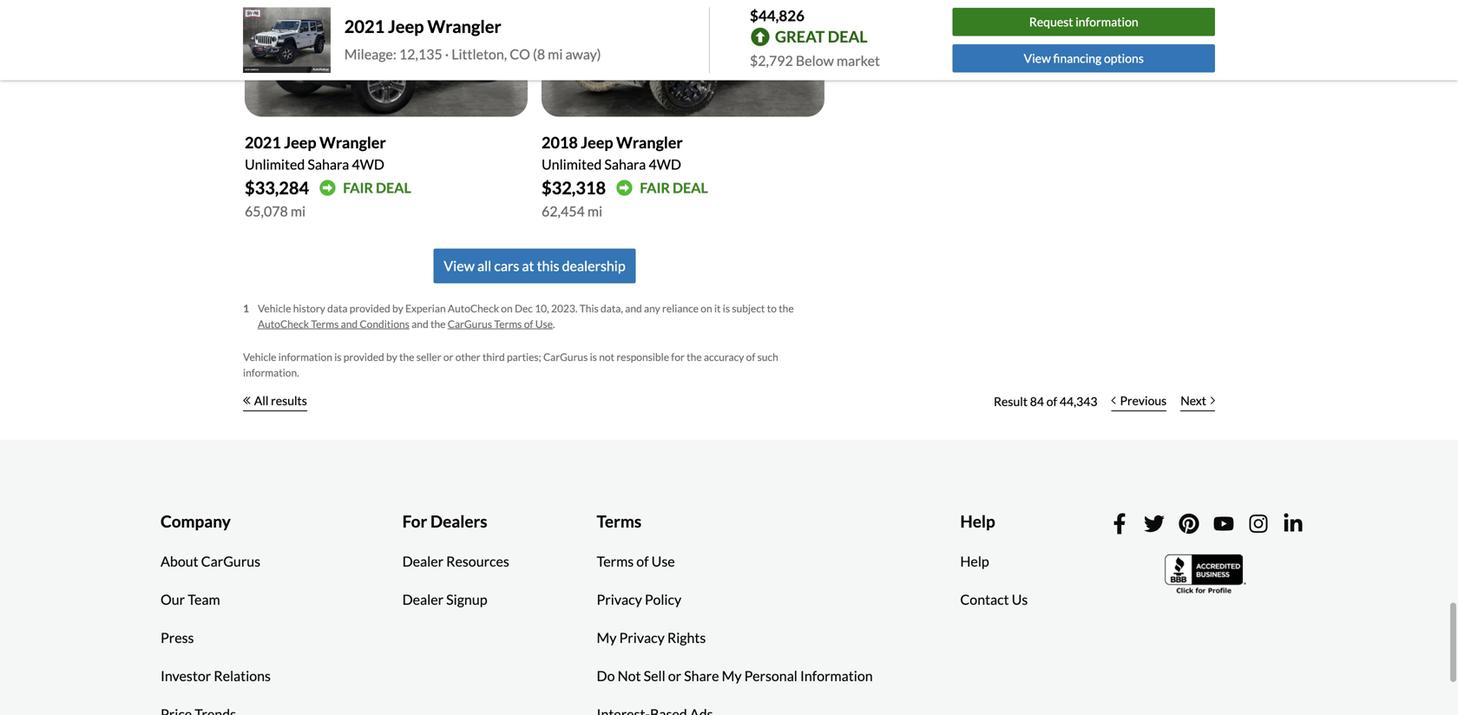 Task type: vqa. For each thing, say whether or not it's contained in the screenshot.
Contact Us link
yes



Task type: describe. For each thing, give the bounding box(es) containing it.
0 horizontal spatial and
[[341, 318, 358, 330]]

conditions
[[360, 318, 410, 330]]

financing
[[1054, 51, 1102, 66]]

$44,826
[[750, 7, 805, 24]]

2021 jeep wrangler unlimited sahara 4wd
[[245, 133, 386, 173]]

terms of use link
[[584, 543, 688, 581]]

to
[[767, 302, 777, 315]]

1 horizontal spatial and
[[412, 318, 429, 330]]

information for request
[[1076, 15, 1139, 29]]

65,078
[[245, 203, 288, 220]]

jeep for $33,284
[[284, 133, 317, 152]]

reliance
[[663, 302, 699, 315]]

for dealers
[[403, 511, 488, 531]]

wrangler for $32,318
[[616, 133, 683, 152]]

1 on from the left
[[501, 302, 513, 315]]

wrangler for $33,284
[[320, 133, 386, 152]]

experian
[[406, 302, 446, 315]]

fair deal image
[[617, 180, 633, 196]]

our team
[[161, 591, 220, 608]]

0 horizontal spatial autocheck
[[258, 318, 309, 330]]

next
[[1181, 393, 1207, 408]]

about
[[161, 553, 198, 570]]

jeep inside 2021 jeep wrangler mileage: 12,135 · littleton, co (8 mi away)
[[388, 16, 424, 37]]

policy
[[645, 591, 682, 608]]

of right "84"
[[1047, 394, 1058, 409]]

options
[[1104, 51, 1144, 66]]

sahara for $32,318
[[605, 156, 646, 173]]

result
[[994, 394, 1028, 409]]

1 help from the top
[[961, 511, 996, 531]]

the down the experian on the left top of page
[[431, 318, 446, 330]]

4wd for $32,318
[[649, 156, 682, 173]]

of inside terms of use "link"
[[637, 553, 649, 570]]

84
[[1030, 394, 1045, 409]]

view financing options
[[1024, 51, 1144, 66]]

0 horizontal spatial my
[[597, 629, 617, 646]]

·
[[445, 45, 449, 62]]

data
[[327, 302, 348, 315]]

the right for
[[687, 351, 702, 363]]

dealer for dealer signup
[[403, 591, 444, 608]]

1 vehicle history data provided by experian autocheck on dec 10, 2023. this data, and any reliance on it is subject to the autocheck terms and conditions and the cargurus terms of use .
[[243, 302, 794, 330]]

10,
[[535, 302, 549, 315]]

do
[[597, 668, 615, 685]]

for
[[403, 511, 427, 531]]

(8
[[533, 45, 545, 62]]

all results
[[254, 393, 307, 408]]

at
[[522, 257, 534, 274]]

personal
[[745, 668, 798, 685]]

of inside the vehicle information is provided by the seller or other third parties; cargurus is not responsible for the accuracy of such information.
[[746, 351, 756, 363]]

fair deal for $32,318
[[640, 179, 708, 196]]

cargurus inside 1 vehicle history data provided by experian autocheck on dec 10, 2023. this data, and any reliance on it is subject to the autocheck terms and conditions and the cargurus terms of use .
[[448, 318, 492, 330]]

previous
[[1120, 393, 1167, 408]]

fair for $32,318
[[640, 179, 670, 196]]

great deal
[[775, 27, 868, 46]]

0 vertical spatial autocheck
[[448, 302, 499, 315]]

2023.
[[551, 302, 578, 315]]

previous link
[[1105, 382, 1174, 421]]

dec
[[515, 302, 533, 315]]

view all cars at this dealership
[[444, 257, 626, 274]]

signup
[[446, 591, 488, 608]]

mi for $33,284
[[291, 203, 306, 220]]

share
[[684, 668, 719, 685]]

request
[[1030, 15, 1074, 29]]

company
[[161, 511, 231, 531]]

my privacy rights
[[597, 629, 706, 646]]

deal
[[828, 27, 868, 46]]

press
[[161, 629, 194, 646]]

by inside 1 vehicle history data provided by experian autocheck on dec 10, 2023. this data, and any reliance on it is subject to the autocheck terms and conditions and the cargurus terms of use .
[[392, 302, 403, 315]]

parties;
[[507, 351, 541, 363]]

2 on from the left
[[701, 302, 713, 315]]

away)
[[566, 45, 601, 62]]

privacy inside my privacy rights link
[[620, 629, 665, 646]]

next link
[[1174, 382, 1223, 421]]

team
[[188, 591, 220, 608]]

responsible
[[617, 351, 669, 363]]

great
[[775, 27, 825, 46]]

cars
[[494, 257, 520, 274]]

accuracy
[[704, 351, 744, 363]]

65,078 mi
[[245, 203, 306, 220]]

use inside "link"
[[652, 553, 675, 570]]

third
[[483, 351, 505, 363]]

2 horizontal spatial and
[[625, 302, 642, 315]]

privacy inside privacy policy link
[[597, 591, 642, 608]]

such
[[758, 351, 779, 363]]

$2,792
[[750, 52, 793, 69]]

terms up terms of use
[[597, 511, 642, 531]]

seller
[[417, 351, 442, 363]]

any
[[644, 302, 661, 315]]

cargurus terms of use link
[[448, 318, 553, 330]]

vehicle information is provided by the seller or other third parties; cargurus is not responsible for the accuracy of such information.
[[243, 351, 779, 379]]

2021 for 2021 jeep wrangler unlimited sahara 4wd
[[245, 133, 281, 152]]

dealership
[[562, 257, 626, 274]]

view for view financing options
[[1024, 51, 1051, 66]]

0 horizontal spatial is
[[334, 351, 342, 363]]

use inside 1 vehicle history data provided by experian autocheck on dec 10, 2023. this data, and any reliance on it is subject to the autocheck terms and conditions and the cargurus terms of use .
[[535, 318, 553, 330]]

resources
[[446, 553, 510, 570]]

contact us
[[961, 591, 1028, 608]]

our
[[161, 591, 185, 608]]

chevron double left image
[[243, 396, 251, 405]]

12,135
[[399, 45, 443, 62]]

my privacy rights link
[[584, 619, 719, 657]]

request information button
[[953, 8, 1216, 36]]



Task type: locate. For each thing, give the bounding box(es) containing it.
2 horizontal spatial jeep
[[581, 133, 613, 152]]

dealer inside 'dealer signup' link
[[403, 591, 444, 608]]

help link
[[948, 543, 1003, 581]]

1 horizontal spatial or
[[668, 668, 682, 685]]

dealer down for
[[403, 553, 444, 570]]

this
[[580, 302, 599, 315]]

1 vertical spatial dealer
[[403, 591, 444, 608]]

deal right fair deal icon
[[376, 179, 411, 196]]

view
[[1024, 51, 1051, 66], [444, 257, 475, 274]]

1 vertical spatial vehicle
[[243, 351, 277, 363]]

sahara inside 2018 jeep wrangler unlimited sahara 4wd
[[605, 156, 646, 173]]

below
[[796, 52, 834, 69]]

do not sell or share my personal information link
[[584, 657, 886, 695]]

dealer resources
[[403, 553, 510, 570]]

sahara up fair deal image
[[605, 156, 646, 173]]

do not sell or share my personal information
[[597, 668, 873, 685]]

privacy policy link
[[584, 581, 695, 619]]

1 horizontal spatial cargurus
[[448, 318, 492, 330]]

0 vertical spatial dealer
[[403, 553, 444, 570]]

1 horizontal spatial 4wd
[[649, 156, 682, 173]]

4wd
[[352, 156, 385, 173], [649, 156, 682, 173]]

dealers
[[431, 511, 488, 531]]

result 84 of 44,343
[[994, 394, 1098, 409]]

2021 jeep wrangler mileage: 12,135 · littleton, co (8 mi away)
[[345, 16, 601, 62]]

privacy down privacy policy link
[[620, 629, 665, 646]]

0 horizontal spatial information
[[279, 351, 332, 363]]

1 vertical spatial help
[[961, 553, 990, 570]]

the right the to
[[779, 302, 794, 315]]

is down autocheck terms and conditions link
[[334, 351, 342, 363]]

not
[[618, 668, 641, 685]]

0 horizontal spatial use
[[535, 318, 553, 330]]

$32,318
[[542, 178, 606, 198]]

2021 jeep wrangler image
[[245, 0, 528, 117], [243, 7, 331, 73]]

cargurus inside the vehicle information is provided by the seller or other third parties; cargurus is not responsible for the accuracy of such information.
[[543, 351, 588, 363]]

click for the bbb business review of this auto listing service in cambridge ma image
[[1165, 553, 1249, 596]]

wrangler inside 2018 jeep wrangler unlimited sahara 4wd
[[616, 133, 683, 152]]

$33,284
[[245, 178, 309, 198]]

1 dealer from the top
[[403, 553, 444, 570]]

jeep inside '2021 jeep wrangler unlimited sahara 4wd'
[[284, 133, 317, 152]]

contact us link
[[948, 581, 1041, 619]]

and down data
[[341, 318, 358, 330]]

2 4wd from the left
[[649, 156, 682, 173]]

1 horizontal spatial deal
[[673, 179, 708, 196]]

information for vehicle
[[279, 351, 332, 363]]

2 help from the top
[[961, 553, 990, 570]]

wrangler up fair deal icon
[[320, 133, 386, 152]]

unlimited up the $33,284
[[245, 156, 305, 173]]

fair deal for $33,284
[[343, 179, 411, 196]]

chevron left image
[[1112, 396, 1116, 405]]

0 horizontal spatial mi
[[291, 203, 306, 220]]

the
[[779, 302, 794, 315], [431, 318, 446, 330], [399, 351, 415, 363], [687, 351, 702, 363]]

privacy policy
[[597, 591, 682, 608]]

2 deal from the left
[[673, 179, 708, 196]]

1 vertical spatial 2021
[[245, 133, 281, 152]]

information.
[[243, 366, 299, 379]]

0 horizontal spatial fair
[[343, 179, 373, 196]]

1 horizontal spatial on
[[701, 302, 713, 315]]

about cargurus link
[[148, 543, 274, 581]]

or right sell
[[668, 668, 682, 685]]

terms down data
[[311, 318, 339, 330]]

and left any
[[625, 302, 642, 315]]

terms down dec
[[494, 318, 522, 330]]

deal for $33,284
[[376, 179, 411, 196]]

fair deal right fair deal image
[[640, 179, 708, 196]]

privacy down terms of use "link"
[[597, 591, 642, 608]]

our team link
[[148, 581, 233, 619]]

on left dec
[[501, 302, 513, 315]]

co
[[510, 45, 530, 62]]

wrangler
[[427, 16, 502, 37], [320, 133, 386, 152], [616, 133, 683, 152]]

it
[[715, 302, 721, 315]]

by down conditions
[[386, 351, 397, 363]]

terms
[[311, 318, 339, 330], [494, 318, 522, 330], [597, 511, 642, 531], [597, 553, 634, 570]]

mi right '(8'
[[548, 45, 563, 62]]

2 horizontal spatial cargurus
[[543, 351, 588, 363]]

1 horizontal spatial jeep
[[388, 16, 424, 37]]

help
[[961, 511, 996, 531], [961, 553, 990, 570]]

2018 jeep wrangler unlimited sahara 4wd
[[542, 133, 683, 173]]

unlimited for $33,284
[[245, 156, 305, 173]]

about cargurus
[[161, 553, 261, 570]]

by up conditions
[[392, 302, 403, 315]]

62,454 mi
[[542, 203, 603, 220]]

2018
[[542, 133, 578, 152]]

0 vertical spatial help
[[961, 511, 996, 531]]

wrangler up littleton,
[[427, 16, 502, 37]]

my
[[597, 629, 617, 646], [722, 668, 742, 685]]

2021 up mileage:
[[345, 16, 385, 37]]

0 vertical spatial cargurus
[[448, 318, 492, 330]]

2 sahara from the left
[[605, 156, 646, 173]]

provided inside 1 vehicle history data provided by experian autocheck on dec 10, 2023. this data, and any reliance on it is subject to the autocheck terms and conditions and the cargurus terms of use .
[[350, 302, 390, 315]]

fair deal image
[[320, 180, 336, 196]]

vehicle inside 1 vehicle history data provided by experian autocheck on dec 10, 2023. this data, and any reliance on it is subject to the autocheck terms and conditions and the cargurus terms of use .
[[258, 302, 291, 315]]

1 vertical spatial view
[[444, 257, 475, 274]]

my right share
[[722, 668, 742, 685]]

2021 inside 2021 jeep wrangler mileage: 12,135 · littleton, co (8 mi away)
[[345, 16, 385, 37]]

unlimited inside '2021 jeep wrangler unlimited sahara 4wd'
[[245, 156, 305, 173]]

information up information.
[[279, 351, 332, 363]]

provided up conditions
[[350, 302, 390, 315]]

vehicle right the 1
[[258, 302, 291, 315]]

dealer for dealer resources
[[403, 553, 444, 570]]

view inside view all cars at this dealership link
[[444, 257, 475, 274]]

2 horizontal spatial mi
[[588, 203, 603, 220]]

deal for $32,318
[[673, 179, 708, 196]]

jeep
[[388, 16, 424, 37], [284, 133, 317, 152], [581, 133, 613, 152]]

of down dec
[[524, 318, 533, 330]]

0 horizontal spatial 4wd
[[352, 156, 385, 173]]

jeep for $32,318
[[581, 133, 613, 152]]

mi for $32,318
[[588, 203, 603, 220]]

sahara inside '2021 jeep wrangler unlimited sahara 4wd'
[[308, 156, 349, 173]]

2 unlimited from the left
[[542, 156, 602, 173]]

market
[[837, 52, 880, 69]]

by inside the vehicle information is provided by the seller or other third parties; cargurus is not responsible for the accuracy of such information.
[[386, 351, 397, 363]]

the left seller
[[399, 351, 415, 363]]

chevron right image
[[1211, 396, 1216, 405]]

information up options
[[1076, 15, 1139, 29]]

2 horizontal spatial wrangler
[[616, 133, 683, 152]]

dealer signup
[[403, 591, 488, 608]]

autocheck up cargurus terms of use link on the top of page
[[448, 302, 499, 315]]

investor relations
[[161, 668, 271, 685]]

investor
[[161, 668, 211, 685]]

terms inside "link"
[[597, 553, 634, 570]]

0 horizontal spatial unlimited
[[245, 156, 305, 173]]

results
[[271, 393, 307, 408]]

0 horizontal spatial 2021
[[245, 133, 281, 152]]

0 horizontal spatial jeep
[[284, 133, 317, 152]]

jeep up 12,135
[[388, 16, 424, 37]]

autocheck down history
[[258, 318, 309, 330]]

1 vertical spatial cargurus
[[543, 351, 588, 363]]

information
[[801, 668, 873, 685]]

vehicle up information.
[[243, 351, 277, 363]]

4wd inside '2021 jeep wrangler unlimited sahara 4wd'
[[352, 156, 385, 173]]

1 vertical spatial or
[[668, 668, 682, 685]]

0 horizontal spatial or
[[444, 351, 454, 363]]

mi down the $33,284
[[291, 203, 306, 220]]

0 vertical spatial 2021
[[345, 16, 385, 37]]

2 fair deal from the left
[[640, 179, 708, 196]]

0 vertical spatial information
[[1076, 15, 1139, 29]]

unlimited
[[245, 156, 305, 173], [542, 156, 602, 173]]

mi down $32,318
[[588, 203, 603, 220]]

cargurus up other
[[448, 318, 492, 330]]

1 vertical spatial autocheck
[[258, 318, 309, 330]]

1 horizontal spatial fair
[[640, 179, 670, 196]]

1 horizontal spatial wrangler
[[427, 16, 502, 37]]

unlimited for $32,318
[[542, 156, 602, 173]]

use down 10,
[[535, 318, 553, 330]]

is inside 1 vehicle history data provided by experian autocheck on dec 10, 2023. this data, and any reliance on it is subject to the autocheck terms and conditions and the cargurus terms of use .
[[723, 302, 730, 315]]

1 horizontal spatial my
[[722, 668, 742, 685]]

unlimited inside 2018 jeep wrangler unlimited sahara 4wd
[[542, 156, 602, 173]]

all
[[254, 393, 269, 408]]

rights
[[668, 629, 706, 646]]

of up "privacy policy"
[[637, 553, 649, 570]]

1 vertical spatial information
[[279, 351, 332, 363]]

1 horizontal spatial autocheck
[[448, 302, 499, 315]]

2018 jeep wrangler image
[[542, 0, 825, 117]]

privacy
[[597, 591, 642, 608], [620, 629, 665, 646]]

1 fair from the left
[[343, 179, 373, 196]]

or right seller
[[444, 351, 454, 363]]

fair right fair deal image
[[640, 179, 670, 196]]

this
[[537, 257, 560, 274]]

1 vertical spatial provided
[[344, 351, 384, 363]]

of inside 1 vehicle history data provided by experian autocheck on dec 10, 2023. this data, and any reliance on it is subject to the autocheck terms and conditions and the cargurus terms of use .
[[524, 318, 533, 330]]

request information
[[1030, 15, 1139, 29]]

2021
[[345, 16, 385, 37], [245, 133, 281, 152]]

terms up "privacy policy"
[[597, 553, 634, 570]]

fair right fair deal icon
[[343, 179, 373, 196]]

investor relations link
[[148, 657, 284, 695]]

4wd inside 2018 jeep wrangler unlimited sahara 4wd
[[649, 156, 682, 173]]

sahara up fair deal icon
[[308, 156, 349, 173]]

0 horizontal spatial cargurus
[[201, 553, 261, 570]]

1 horizontal spatial information
[[1076, 15, 1139, 29]]

deal
[[376, 179, 411, 196], [673, 179, 708, 196]]

mi inside 2021 jeep wrangler mileage: 12,135 · littleton, co (8 mi away)
[[548, 45, 563, 62]]

2 fair from the left
[[640, 179, 670, 196]]

2021 up the $33,284
[[245, 133, 281, 152]]

unlimited up $32,318
[[542, 156, 602, 173]]

dealer left signup on the bottom of the page
[[403, 591, 444, 608]]

fair
[[343, 179, 373, 196], [640, 179, 670, 196]]

of left such
[[746, 351, 756, 363]]

44,343
[[1060, 394, 1098, 409]]

mi
[[548, 45, 563, 62], [291, 203, 306, 220], [588, 203, 603, 220]]

wrangler inside 2021 jeep wrangler mileage: 12,135 · littleton, co (8 mi away)
[[427, 16, 502, 37]]

jeep right the 2018
[[581, 133, 613, 152]]

0 vertical spatial by
[[392, 302, 403, 315]]

1 horizontal spatial mi
[[548, 45, 563, 62]]

1 vertical spatial by
[[386, 351, 397, 363]]

62,454
[[542, 203, 585, 220]]

not
[[599, 351, 615, 363]]

relations
[[214, 668, 271, 685]]

jeep up the $33,284
[[284, 133, 317, 152]]

dealer signup link
[[390, 581, 501, 619]]

0 horizontal spatial wrangler
[[320, 133, 386, 152]]

use up policy in the left bottom of the page
[[652, 553, 675, 570]]

history
[[293, 302, 325, 315]]

1 horizontal spatial 2021
[[345, 16, 385, 37]]

0 vertical spatial use
[[535, 318, 553, 330]]

is left not
[[590, 351, 597, 363]]

dealer resources link
[[390, 543, 523, 581]]

on left it
[[701, 302, 713, 315]]

and down the experian on the left top of page
[[412, 318, 429, 330]]

1 horizontal spatial unlimited
[[542, 156, 602, 173]]

1 unlimited from the left
[[245, 156, 305, 173]]

1 horizontal spatial sahara
[[605, 156, 646, 173]]

0 vertical spatial my
[[597, 629, 617, 646]]

jeep inside 2018 jeep wrangler unlimited sahara 4wd
[[581, 133, 613, 152]]

or inside the vehicle information is provided by the seller or other third parties; cargurus is not responsible for the accuracy of such information.
[[444, 351, 454, 363]]

0 horizontal spatial deal
[[376, 179, 411, 196]]

0 horizontal spatial view
[[444, 257, 475, 274]]

2021 for 2021 jeep wrangler mileage: 12,135 · littleton, co (8 mi away)
[[345, 16, 385, 37]]

2 horizontal spatial is
[[723, 302, 730, 315]]

sahara for $33,284
[[308, 156, 349, 173]]

1 horizontal spatial view
[[1024, 51, 1051, 66]]

0 vertical spatial privacy
[[597, 591, 642, 608]]

dealer inside dealer resources link
[[403, 553, 444, 570]]

for
[[671, 351, 685, 363]]

cargurus up "team"
[[201, 553, 261, 570]]

view all cars at this dealership link
[[434, 249, 636, 283]]

wrangler inside '2021 jeep wrangler unlimited sahara 4wd'
[[320, 133, 386, 152]]

provided down conditions
[[344, 351, 384, 363]]

view for view all cars at this dealership
[[444, 257, 475, 274]]

0 horizontal spatial fair deal
[[343, 179, 411, 196]]

4wd for $33,284
[[352, 156, 385, 173]]

view inside view financing options button
[[1024, 51, 1051, 66]]

1 horizontal spatial is
[[590, 351, 597, 363]]

1 deal from the left
[[376, 179, 411, 196]]

1 sahara from the left
[[308, 156, 349, 173]]

help up the help link
[[961, 511, 996, 531]]

2021 inside '2021 jeep wrangler unlimited sahara 4wd'
[[245, 133, 281, 152]]

provided
[[350, 302, 390, 315], [344, 351, 384, 363]]

0 vertical spatial provided
[[350, 302, 390, 315]]

0 vertical spatial view
[[1024, 51, 1051, 66]]

view left 'all'
[[444, 257, 475, 274]]

of
[[524, 318, 533, 330], [746, 351, 756, 363], [1047, 394, 1058, 409], [637, 553, 649, 570]]

1 horizontal spatial use
[[652, 553, 675, 570]]

0 horizontal spatial sahara
[[308, 156, 349, 173]]

autocheck terms and conditions link
[[258, 318, 410, 330]]

1 4wd from the left
[[352, 156, 385, 173]]

us
[[1012, 591, 1028, 608]]

1 horizontal spatial fair deal
[[640, 179, 708, 196]]

0 vertical spatial or
[[444, 351, 454, 363]]

is right it
[[723, 302, 730, 315]]

terms of use
[[597, 553, 675, 570]]

use
[[535, 318, 553, 330], [652, 553, 675, 570]]

1 vertical spatial use
[[652, 553, 675, 570]]

help up contact
[[961, 553, 990, 570]]

my up do
[[597, 629, 617, 646]]

information inside button
[[1076, 15, 1139, 29]]

1 vertical spatial privacy
[[620, 629, 665, 646]]

vehicle inside the vehicle information is provided by the seller or other third parties; cargurus is not responsible for the accuracy of such information.
[[243, 351, 277, 363]]

1 vertical spatial my
[[722, 668, 742, 685]]

1 fair deal from the left
[[343, 179, 411, 196]]

data,
[[601, 302, 623, 315]]

deal right fair deal image
[[673, 179, 708, 196]]

0 horizontal spatial on
[[501, 302, 513, 315]]

littleton,
[[452, 45, 507, 62]]

2 vertical spatial cargurus
[[201, 553, 261, 570]]

2 dealer from the top
[[403, 591, 444, 608]]

wrangler up fair deal image
[[616, 133, 683, 152]]

cargurus down "."
[[543, 351, 588, 363]]

1
[[243, 302, 249, 315]]

all
[[478, 257, 492, 274]]

fair for $33,284
[[343, 179, 373, 196]]

fair deal right fair deal icon
[[343, 179, 411, 196]]

information inside the vehicle information is provided by the seller or other third parties; cargurus is not responsible for the accuracy of such information.
[[279, 351, 332, 363]]

0 vertical spatial vehicle
[[258, 302, 291, 315]]

all results link
[[243, 382, 307, 421]]

.
[[553, 318, 555, 330]]

provided inside the vehicle information is provided by the seller or other third parties; cargurus is not responsible for the accuracy of such information.
[[344, 351, 384, 363]]

view down the request
[[1024, 51, 1051, 66]]



